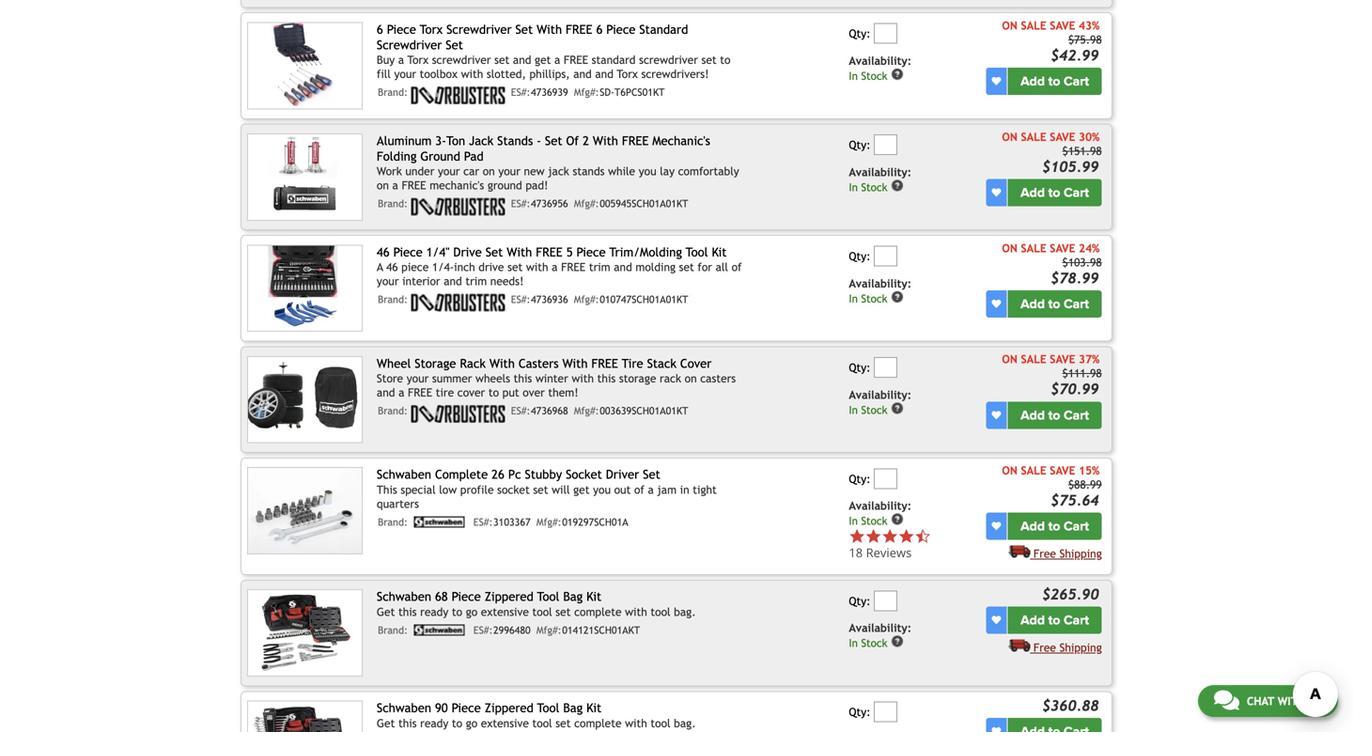 Task type: vqa. For each thing, say whether or not it's contained in the screenshot.


Task type: describe. For each thing, give the bounding box(es) containing it.
drive
[[479, 261, 504, 274]]

toolbox
[[420, 67, 458, 81]]

get inside 6 piece torx screwdriver set with free 6 piece standard screwdriver set buy a torx screwdriver set and get a free standard screwdriver set to fill your toolbox with slotted, phillips, and and torx screwdrivers!
[[535, 53, 551, 66]]

drive
[[454, 245, 482, 259]]

1 star image from the left
[[866, 528, 882, 545]]

qty: for $75.64
[[849, 472, 871, 485]]

$111.98
[[1063, 367, 1102, 380]]

add to cart for $105.99
[[1021, 185, 1090, 201]]

interior
[[402, 275, 441, 288]]

question sign image for $105.99
[[891, 179, 905, 192]]

es#: left 2996480
[[474, 625, 493, 637]]

your up mechanic's
[[438, 165, 460, 178]]

set inside 46 piece 1/4" drive set with free 5 piece trim/molding tool kit a 46 piece 1/4-inch drive set with a free trim and molding set for all of your interior and trim needs!
[[486, 245, 503, 259]]

save for $78.99
[[1050, 241, 1076, 255]]

ready for $265.90
[[420, 605, 449, 619]]

2 star image from the left
[[899, 528, 915, 545]]

18 reviews
[[849, 544, 912, 561]]

014121sch01akt
[[562, 625, 640, 637]]

cart for $105.99
[[1064, 185, 1090, 201]]

pc
[[508, 467, 521, 482]]

6 cart from the top
[[1064, 613, 1090, 629]]

comfortably
[[678, 165, 740, 178]]

bag for $265.90
[[563, 590, 583, 604]]

question sign image for $78.99
[[891, 290, 905, 304]]

$70.99
[[1051, 381, 1100, 398]]

this
[[377, 483, 397, 496]]

add to cart for $70.99
[[1021, 407, 1090, 423]]

$75.64
[[1051, 492, 1100, 509]]

us
[[1309, 695, 1323, 708]]

them!
[[548, 386, 579, 399]]

1 horizontal spatial on
[[483, 165, 495, 178]]

aluminum 3-ton jack stands - set of 2 with free mechanic's folding ground pad link
[[377, 133, 711, 163]]

1 6 from the left
[[377, 22, 383, 37]]

add for $42.99
[[1021, 73, 1045, 89]]

add to wish list image for $78.99
[[992, 299, 1002, 309]]

under
[[406, 165, 435, 178]]

schwaben 68 piece zippered tool bag kit get this ready to go extensive tool set complete with tool bag.
[[377, 590, 696, 619]]

1 screwdriver from the left
[[432, 53, 491, 66]]

with inside aluminum 3-ton jack stands - set of 2 with free mechanic's folding ground pad work under your car on your new jack stands while you lay comfortably on a free mechanic's ground pad!
[[593, 133, 619, 148]]

es#4736936 - 010747sch01a01kt - 46 piece 1/4" drive set with free 5 piece trim/molding tool kit - a 46 piece 1/4-inch drive set with a free trim and molding set for all of your interior and trim needs! - doorbusters - audi bmw volkswagen mercedes benz mini porsche image
[[247, 245, 363, 332]]

26
[[492, 467, 505, 482]]

winter
[[536, 372, 569, 385]]

set up slotted,
[[516, 22, 533, 37]]

free left 5
[[536, 245, 563, 259]]

question sign image for $70.99
[[891, 402, 905, 415]]

stock for $78.99
[[862, 292, 888, 305]]

free up 'phillips,'
[[564, 53, 589, 66]]

availability: for $78.99
[[849, 277, 912, 290]]

of inside 46 piece 1/4" drive set with free 5 piece trim/molding tool kit a 46 piece 1/4-inch drive set with a free trim and molding set for all of your interior and trim needs!
[[732, 261, 742, 274]]

set inside schwaben 68 piece zippered tool bag kit get this ready to go extensive tool set complete with tool bag.
[[556, 605, 571, 619]]

1 free shipping image from the top
[[1009, 545, 1031, 558]]

schwaben complete 26 pc stubby socket driver set link
[[377, 467, 661, 482]]

$360.88
[[1043, 698, 1100, 715]]

mfg#: down schwaben 68 piece zippered tool bag kit get this ready to go extensive tool set complete with tool bag.
[[537, 625, 562, 637]]

2 free shipping image from the top
[[1009, 639, 1031, 652]]

on inside wheel storage rack with casters with free tire stack cover store your summer wheels this winter with this storage rack on casters and a free tire cover to put over them!
[[685, 372, 697, 385]]

chat with us
[[1247, 695, 1323, 708]]

profile
[[460, 483, 494, 496]]

6 availability: from the top
[[849, 622, 912, 635]]

rack
[[660, 372, 682, 385]]

kit for $265.90
[[587, 590, 602, 604]]

add for $105.99
[[1021, 185, 1045, 201]]

and up es#: 4736939 mfg#: sd-t6pcs01kt
[[574, 67, 592, 81]]

to inside schwaben 68 piece zippered tool bag kit get this ready to go extensive tool set complete with tool bag.
[[452, 605, 463, 619]]

on sale save 43% $75.98 $42.99
[[1003, 19, 1102, 64]]

add for $70.99
[[1021, 407, 1045, 423]]

save for $70.99
[[1050, 353, 1076, 366]]

cart for $70.99
[[1064, 407, 1090, 423]]

2 star image from the left
[[882, 528, 899, 545]]

5 add from the top
[[1021, 519, 1045, 535]]

trim/molding
[[610, 245, 682, 259]]

-
[[537, 133, 542, 148]]

with inside 6 piece torx screwdriver set with free 6 piece standard screwdriver set buy a torx screwdriver set and get a free standard screwdriver set to fill your toolbox with slotted, phillips, and and torx screwdrivers!
[[461, 67, 483, 81]]

quarters
[[377, 497, 419, 511]]

brand: for $78.99
[[378, 294, 408, 306]]

socket
[[497, 483, 530, 496]]

0 horizontal spatial on
[[377, 179, 389, 192]]

schwaben for $360.88
[[377, 701, 432, 716]]

es#: for $78.99
[[511, 294, 531, 306]]

90
[[435, 701, 448, 716]]

cover
[[458, 386, 485, 399]]

a inside schwaben complete 26 pc stubby socket driver set this special low profile socket set will get you out of a jam in tight quarters
[[648, 483, 654, 496]]

chat
[[1247, 695, 1275, 708]]

qty: for $105.99
[[849, 138, 871, 151]]

doorbusters - corporate logo image for $70.99
[[411, 405, 505, 423]]

aluminum
[[377, 133, 432, 148]]

es#: for $70.99
[[511, 405, 531, 417]]

of inside schwaben complete 26 pc stubby socket driver set this special low profile socket set will get you out of a jam in tight quarters
[[635, 483, 645, 496]]

brand: for $70.99
[[378, 405, 408, 417]]

5 cart from the top
[[1064, 519, 1090, 535]]

5 add to cart from the top
[[1021, 519, 1090, 535]]

5
[[567, 245, 573, 259]]

2 free from the top
[[1034, 641, 1057, 655]]

4736936
[[531, 294, 568, 306]]

set inside aluminum 3-ton jack stands - set of 2 with free mechanic's folding ground pad work under your car on your new jack stands while you lay comfortably on a free mechanic's ground pad!
[[545, 133, 563, 148]]

1 vertical spatial 46
[[386, 261, 398, 274]]

2 screwdriver from the left
[[639, 53, 698, 66]]

standard
[[640, 22, 689, 37]]

in
[[680, 483, 690, 496]]

es#: 4736956 mfg#: 005945sch01a01kt
[[511, 198, 689, 210]]

es#: left 3103367
[[474, 517, 493, 528]]

2 question sign image from the top
[[891, 513, 905, 526]]

low
[[439, 483, 457, 496]]

5 add to cart button from the top
[[1008, 513, 1102, 540]]

tight
[[693, 483, 717, 496]]

brand: for $105.99
[[378, 198, 408, 210]]

sd-
[[600, 87, 615, 98]]

$75.98
[[1069, 33, 1102, 46]]

5 brand: from the top
[[378, 517, 408, 528]]

tire
[[436, 386, 454, 399]]

005945sch01a01kt
[[600, 198, 689, 210]]

es#: for $105.99
[[511, 198, 531, 210]]

and down 1/4- at the left
[[444, 275, 462, 288]]

stock for $42.99
[[862, 70, 888, 82]]

cover
[[681, 356, 712, 371]]

half star image
[[915, 528, 932, 545]]

6 stock from the top
[[862, 637, 888, 650]]

1 18 reviews link from the top
[[849, 528, 983, 561]]

this up over
[[514, 372, 532, 385]]

es#: 4736939 mfg#: sd-t6pcs01kt
[[511, 87, 665, 98]]

1 star image from the left
[[849, 528, 866, 545]]

set up screwdrivers!
[[702, 53, 717, 66]]

010747sch01a01kt
[[600, 294, 689, 306]]

1 free from the top
[[1034, 547, 1057, 561]]

$105.99
[[1043, 158, 1100, 175]]

ground
[[421, 149, 461, 163]]

es#: 3103367 mfg#: 019297sch01a
[[474, 517, 629, 528]]

lay
[[660, 165, 675, 178]]

summer
[[432, 372, 472, 385]]

piece inside schwaben 68 piece zippered tool bag kit get this ready to go extensive tool set complete with tool bag.
[[452, 590, 481, 604]]

6 in from the top
[[849, 637, 858, 650]]

in for $105.99
[[849, 181, 858, 194]]

and inside wheel storage rack with casters with free tire stack cover store your summer wheels this winter with this storage rack on casters and a free tire cover to put over them!
[[377, 386, 395, 399]]

set up toolbox on the left top of the page
[[446, 37, 463, 52]]

set inside schwaben complete 26 pc stubby socket driver set this special low profile socket set will get you out of a jam in tight quarters
[[533, 483, 549, 496]]

37%
[[1079, 353, 1100, 366]]

go for $265.90
[[466, 605, 478, 619]]

stack
[[647, 356, 677, 371]]

2996480
[[494, 625, 531, 637]]

complete for $360.88
[[574, 717, 622, 730]]

a right the buy
[[398, 53, 404, 66]]

qty: for $78.99
[[849, 250, 871, 263]]

and down standard
[[595, 67, 614, 81]]

add to wish list image for $42.99
[[992, 77, 1002, 86]]

4 question sign image from the top
[[891, 635, 905, 648]]

for
[[698, 261, 713, 274]]

on sale save 15% $88.99 $75.64
[[1003, 464, 1102, 509]]

es#: 4736936 mfg#: 010747sch01a01kt
[[511, 294, 689, 306]]

2 18 reviews link from the top
[[849, 544, 932, 561]]

casters
[[519, 356, 559, 371]]

6 add to wish list image from the top
[[992, 727, 1002, 732]]

wheel storage rack with casters with free tire stack cover link
[[377, 356, 712, 371]]

5 availability: in stock from the top
[[849, 499, 912, 528]]

tool inside 46 piece 1/4" drive set with free 5 piece trim/molding tool kit a 46 piece 1/4-inch drive set with a free trim and molding set for all of your interior and trim needs!
[[686, 245, 708, 259]]

free left the tire
[[408, 386, 433, 399]]

zippered for $360.88
[[485, 701, 534, 716]]

storage
[[619, 372, 657, 385]]

zippered for $265.90
[[485, 590, 534, 604]]

6 qty: from the top
[[849, 594, 871, 608]]

while
[[608, 165, 636, 178]]

on sale save 37% $111.98 $70.99
[[1003, 353, 1102, 398]]

ton
[[447, 133, 465, 148]]

mechanic's
[[430, 179, 484, 192]]

6 add to cart from the top
[[1021, 613, 1090, 629]]

with for $70.99
[[563, 356, 588, 371]]

a inside aluminum 3-ton jack stands - set of 2 with free mechanic's folding ground pad work under your car on your new jack stands while you lay comfortably on a free mechanic's ground pad!
[[393, 179, 398, 192]]

mechanic's
[[653, 133, 711, 148]]

sale for $70.99
[[1021, 353, 1047, 366]]

socket
[[566, 467, 602, 482]]

46 piece 1/4" drive set with free 5 piece trim/molding tool kit link
[[377, 245, 727, 259]]

save for $42.99
[[1050, 19, 1076, 32]]

5 add to wish list image from the top
[[992, 616, 1002, 625]]

24%
[[1079, 241, 1100, 255]]

your inside wheel storage rack with casters with free tire stack cover store your summer wheels this winter with this storage rack on casters and a free tire cover to put over them!
[[407, 372, 429, 385]]

a
[[377, 261, 383, 274]]

$151.98
[[1063, 144, 1102, 157]]

free up standard
[[566, 22, 593, 37]]

with for $78.99
[[507, 245, 532, 259]]

piece up standard
[[607, 22, 636, 37]]

set left for
[[679, 261, 695, 274]]

$78.99
[[1051, 270, 1100, 287]]

stands
[[573, 165, 605, 178]]

extensive for $265.90
[[481, 605, 529, 619]]

shipping for second free shipping icon from the top of the page
[[1060, 641, 1102, 655]]

your inside 6 piece torx screwdriver set with free 6 piece standard screwdriver set buy a torx screwdriver set and get a free standard screwdriver set to fill your toolbox with slotted, phillips, and and torx screwdrivers!
[[394, 67, 417, 81]]

stock for $105.99
[[862, 181, 888, 194]]

4736956
[[531, 198, 568, 210]]

set up slotted,
[[495, 53, 510, 66]]

schwaben for $265.90
[[377, 590, 432, 604]]

with inside schwaben 68 piece zippered tool bag kit get this ready to go extensive tool set complete with tool bag.
[[625, 605, 648, 619]]

schwaben inside schwaben complete 26 pc stubby socket driver set this special low profile socket set will get you out of a jam in tight quarters
[[377, 467, 432, 482]]

wheels
[[476, 372, 511, 385]]

on sale save 30% $151.98 $105.99
[[1003, 130, 1102, 175]]

your up ground
[[499, 165, 521, 178]]



Task type: locate. For each thing, give the bounding box(es) containing it.
and down trim/molding
[[614, 261, 633, 274]]

mfg#: left sd-
[[574, 87, 599, 98]]

this left storage
[[598, 372, 616, 385]]

2 add from the top
[[1021, 185, 1045, 201]]

zippered up 2996480
[[485, 590, 534, 604]]

1 vertical spatial ready
[[420, 717, 449, 730]]

get inside schwaben 90 piece zippered tool bag kit get this ready to go extensive tool set complete with tool bag.
[[377, 717, 395, 730]]

es#2996480 - 014121sch01akt - schwaben 68 piece zippered tool bag kit - get this ready to go extensive tool set complete with tool bag. - schwaben - audi bmw volkswagen mercedes benz mini porsche image
[[247, 590, 363, 677]]

add to wish list image for $75.64
[[992, 522, 1002, 531]]

shipping down $265.90
[[1060, 641, 1102, 655]]

set
[[516, 22, 533, 37], [446, 37, 463, 52], [545, 133, 563, 148], [486, 245, 503, 259], [643, 467, 661, 482]]

0 horizontal spatial star image
[[849, 528, 866, 545]]

es#2996481 - 014121sch01akt1 - schwaben 90 piece zippered tool bag kit  - get this ready to go extensive tool set complete with tool bag. - schwaben - audi bmw volkswagen mercedes benz mini porsche image
[[247, 701, 363, 732]]

bag. for $360.88
[[674, 717, 696, 730]]

46 piece 1/4" drive set with free 5 piece trim/molding tool kit a 46 piece 1/4-inch drive set with a free trim and molding set for all of your interior and trim needs!
[[377, 245, 742, 288]]

43%
[[1079, 19, 1100, 32]]

get right the es#2996480 - 014121sch01akt - schwaben 68 piece zippered tool bag kit - get this ready to go extensive tool set complete with tool bag. - schwaben - audi bmw volkswagen mercedes benz mini porsche image
[[377, 605, 395, 619]]

qty: for $42.99
[[849, 27, 871, 40]]

1 bag. from the top
[[674, 605, 696, 619]]

wheel storage rack with casters with free tire stack cover store your summer wheels this winter with this storage rack on casters and a free tire cover to put over them!
[[377, 356, 736, 399]]

0 vertical spatial complete
[[574, 605, 622, 619]]

1 bag from the top
[[563, 590, 583, 604]]

1 shipping from the top
[[1060, 547, 1102, 561]]

brand: for $42.99
[[378, 87, 408, 98]]

sale inside the on sale save 24% $103.98 $78.99
[[1021, 241, 1047, 255]]

your
[[394, 67, 417, 81], [438, 165, 460, 178], [499, 165, 521, 178], [377, 275, 399, 288], [407, 372, 429, 385]]

over
[[523, 386, 545, 399]]

with right 2
[[593, 133, 619, 148]]

bag. for $265.90
[[674, 605, 696, 619]]

your right fill
[[394, 67, 417, 81]]

1 vertical spatial question sign image
[[891, 513, 905, 526]]

a up 'phillips,'
[[555, 53, 561, 66]]

sale inside on sale save 43% $75.98 $42.99
[[1021, 19, 1047, 32]]

schwaben inside schwaben 90 piece zippered tool bag kit get this ready to go extensive tool set complete with tool bag.
[[377, 701, 432, 716]]

3 doorbusters - corporate logo image from the top
[[411, 294, 505, 312]]

and up slotted,
[[513, 53, 532, 66]]

30%
[[1079, 130, 1100, 143]]

schwaben 90 piece zippered tool bag kit link
[[377, 701, 602, 716]]

get inside schwaben complete 26 pc stubby socket driver set this special low profile socket set will get you out of a jam in tight quarters
[[574, 483, 590, 496]]

0 vertical spatial bag
[[563, 590, 583, 604]]

1 add to cart from the top
[[1021, 73, 1090, 89]]

set inside schwaben 90 piece zippered tool bag kit get this ready to go extensive tool set complete with tool bag.
[[556, 717, 571, 730]]

1/4-
[[432, 261, 454, 274]]

free down under
[[402, 179, 426, 192]]

2
[[583, 133, 589, 148]]

1 vertical spatial go
[[466, 717, 478, 730]]

on for $78.99
[[1003, 241, 1018, 255]]

on for $105.99
[[1003, 130, 1018, 143]]

add to wish list image
[[992, 77, 1002, 86], [992, 188, 1002, 197], [992, 299, 1002, 309], [992, 522, 1002, 531], [992, 616, 1002, 625], [992, 727, 1002, 732]]

brand: down the store
[[378, 405, 408, 417]]

schwaben complete 26 pc stubby socket driver set this special low profile socket set will get you out of a jam in tight quarters
[[377, 467, 717, 511]]

add to cart button down $105.99
[[1008, 179, 1102, 206]]

1 vertical spatial bag.
[[674, 717, 696, 730]]

3 add from the top
[[1021, 296, 1045, 312]]

add down on sale save 15% $88.99 $75.64
[[1021, 519, 1045, 535]]

save for $105.99
[[1050, 130, 1076, 143]]

brand: down the quarters at the left bottom
[[378, 517, 408, 528]]

set up needs!
[[508, 261, 523, 274]]

es#3103367 - 019297sch01a - schwaben complete 26 pc stubby socket driver set - this special low profile socket set will get you out of a jam in tight quarters - schwaben - audi bmw volkswagen mercedes benz mini porsche image
[[247, 467, 363, 555]]

4 stock from the top
[[862, 404, 888, 416]]

sale for $42.99
[[1021, 19, 1047, 32]]

get down socket
[[574, 483, 590, 496]]

availability: in stock for $70.99
[[849, 388, 912, 416]]

4 in from the top
[[849, 404, 858, 416]]

add to cart button for $105.99
[[1008, 179, 1102, 206]]

1 horizontal spatial of
[[732, 261, 742, 274]]

6 availability: in stock from the top
[[849, 622, 912, 650]]

tool for $360.88
[[537, 701, 560, 716]]

1 add from the top
[[1021, 73, 1045, 89]]

chat with us link
[[1199, 685, 1339, 717]]

1 vertical spatial torx
[[408, 53, 429, 66]]

es#: down 'put'
[[511, 405, 531, 417]]

with
[[461, 67, 483, 81], [526, 261, 549, 274], [572, 372, 594, 385], [625, 605, 648, 619], [1278, 695, 1306, 708], [625, 717, 648, 730]]

availability: for $105.99
[[849, 165, 912, 179]]

0 vertical spatial tool
[[686, 245, 708, 259]]

003639sch01a01kt
[[600, 405, 689, 417]]

add down on sale save 43% $75.98 $42.99
[[1021, 73, 1045, 89]]

a down 'work'
[[393, 179, 398, 192]]

2 add to wish list image from the top
[[992, 188, 1002, 197]]

doorbusters - corporate logo image for $78.99
[[411, 294, 505, 312]]

0 vertical spatial kit
[[712, 245, 727, 259]]

zippered inside schwaben 68 piece zippered tool bag kit get this ready to go extensive tool set complete with tool bag.
[[485, 590, 534, 604]]

on inside on sale save 15% $88.99 $75.64
[[1003, 464, 1018, 477]]

phillips,
[[530, 67, 570, 81]]

2 sale from the top
[[1021, 130, 1047, 143]]

sale for $105.99
[[1021, 130, 1047, 143]]

2 brand: from the top
[[378, 198, 408, 210]]

kit inside 46 piece 1/4" drive set with free 5 piece trim/molding tool kit a 46 piece 1/4-inch drive set with a free trim and molding set for all of your interior and trim needs!
[[712, 245, 727, 259]]

go down the schwaben 68 piece zippered tool bag kit link
[[466, 605, 478, 619]]

add to wish list image
[[992, 411, 1002, 420]]

es#: down slotted,
[[511, 87, 531, 98]]

2 add to cart from the top
[[1021, 185, 1090, 201]]

3 on from the top
[[1003, 241, 1018, 255]]

1 vertical spatial you
[[593, 483, 611, 496]]

bag.
[[674, 605, 696, 619], [674, 717, 696, 730]]

you inside aluminum 3-ton jack stands - set of 2 with free mechanic's folding ground pad work under your car on your new jack stands while you lay comfortably on a free mechanic's ground pad!
[[639, 165, 657, 178]]

1 horizontal spatial get
[[574, 483, 590, 496]]

save up '$151.98'
[[1050, 130, 1076, 143]]

0 vertical spatial schwaben - corporate logo image
[[411, 517, 468, 528]]

add for $78.99
[[1021, 296, 1045, 312]]

on inside on sale save 30% $151.98 $105.99
[[1003, 130, 1018, 143]]

1 vertical spatial bag
[[563, 701, 583, 716]]

on right car at left top
[[483, 165, 495, 178]]

kit inside schwaben 68 piece zippered tool bag kit get this ready to go extensive tool set complete with tool bag.
[[587, 590, 602, 604]]

go for $360.88
[[466, 717, 478, 730]]

1 add to wish list image from the top
[[992, 77, 1002, 86]]

46 up a
[[377, 245, 390, 259]]

fill
[[377, 67, 391, 81]]

0 vertical spatial 46
[[377, 245, 390, 259]]

1 horizontal spatial screwdriver
[[447, 22, 512, 37]]

0 vertical spatial free shipping image
[[1009, 545, 1031, 558]]

your down storage
[[407, 372, 429, 385]]

availability: for $42.99
[[849, 54, 912, 67]]

1 horizontal spatial 6
[[596, 22, 603, 37]]

2 availability: in stock from the top
[[849, 165, 912, 194]]

shipping for second free shipping icon from the bottom of the page
[[1060, 547, 1102, 561]]

save up $111.98
[[1050, 353, 1076, 366]]

1 stock from the top
[[862, 70, 888, 82]]

2 schwaben - corporate logo image from the top
[[411, 625, 468, 636]]

on for $42.99
[[1003, 19, 1018, 32]]

bag. inside schwaben 90 piece zippered tool bag kit get this ready to go extensive tool set complete with tool bag.
[[674, 717, 696, 730]]

cart
[[1064, 73, 1090, 89], [1064, 185, 1090, 201], [1064, 296, 1090, 312], [1064, 407, 1090, 423], [1064, 519, 1090, 535], [1064, 613, 1090, 629]]

cart down $265.90
[[1064, 613, 1090, 629]]

0 horizontal spatial you
[[593, 483, 611, 496]]

1 brand: from the top
[[378, 87, 408, 98]]

4 on from the top
[[1003, 353, 1018, 366]]

in for $70.99
[[849, 404, 858, 416]]

sale inside on sale save 15% $88.99 $75.64
[[1021, 464, 1047, 477]]

go inside schwaben 90 piece zippered tool bag kit get this ready to go extensive tool set complete with tool bag.
[[466, 717, 478, 730]]

wheel
[[377, 356, 411, 371]]

add down $265.90
[[1021, 613, 1045, 629]]

jam
[[658, 483, 677, 496]]

free left tire
[[592, 356, 619, 371]]

4 add to cart from the top
[[1021, 407, 1090, 423]]

3 add to wish list image from the top
[[992, 299, 1002, 309]]

2 bag from the top
[[563, 701, 583, 716]]

0 vertical spatial piece
[[402, 261, 429, 274]]

save inside on sale save 30% $151.98 $105.99
[[1050, 130, 1076, 143]]

3 in from the top
[[849, 292, 858, 305]]

es#: 4736968 mfg#: 003639sch01a01kt
[[511, 405, 689, 417]]

tire
[[622, 356, 644, 371]]

1 on from the top
[[1003, 19, 1018, 32]]

0 vertical spatial you
[[639, 165, 657, 178]]

2 vertical spatial schwaben
[[377, 701, 432, 716]]

$103.98
[[1063, 255, 1102, 269]]

free shipping
[[1034, 547, 1102, 561], [1034, 641, 1102, 655]]

this inside schwaben 90 piece zippered tool bag kit get this ready to go extensive tool set complete with tool bag.
[[399, 717, 417, 730]]

piece up the buy
[[387, 22, 416, 37]]

4 cart from the top
[[1064, 407, 1090, 423]]

1 vertical spatial free shipping image
[[1009, 639, 1031, 652]]

free down 5
[[561, 261, 586, 274]]

star image
[[866, 528, 882, 545], [882, 528, 899, 545]]

go
[[466, 605, 478, 619], [466, 717, 478, 730]]

0 horizontal spatial of
[[635, 483, 645, 496]]

special
[[401, 483, 436, 496]]

1 zippered from the top
[[485, 590, 534, 604]]

add to cart down '$42.99'
[[1021, 73, 1090, 89]]

1 vertical spatial tool
[[537, 590, 560, 604]]

doorbusters - corporate logo image for $105.99
[[411, 198, 505, 216]]

ready inside schwaben 68 piece zippered tool bag kit get this ready to go extensive tool set complete with tool bag.
[[420, 605, 449, 619]]

1 sale from the top
[[1021, 19, 1047, 32]]

0 vertical spatial free shipping
[[1034, 547, 1102, 561]]

with inside 6 piece torx screwdriver set with free 6 piece standard screwdriver set buy a torx screwdriver set and get a free standard screwdriver set to fill your toolbox with slotted, phillips, and and torx screwdrivers!
[[537, 22, 562, 37]]

7 qty: from the top
[[849, 706, 871, 719]]

1 question sign image from the top
[[891, 179, 905, 192]]

2 save from the top
[[1050, 130, 1076, 143]]

2 complete from the top
[[574, 717, 622, 730]]

4 brand: from the top
[[378, 405, 408, 417]]

0 vertical spatial of
[[732, 261, 742, 274]]

sale up $105.99
[[1021, 130, 1047, 143]]

schwaben
[[377, 467, 432, 482], [377, 590, 432, 604], [377, 701, 432, 716]]

add to cart down the $75.64
[[1021, 519, 1090, 535]]

availability: in stock for $105.99
[[849, 165, 912, 194]]

None text field
[[874, 134, 898, 155], [874, 246, 898, 266], [874, 468, 898, 489], [874, 134, 898, 155], [874, 246, 898, 266], [874, 468, 898, 489]]

18 reviews link
[[849, 528, 983, 561], [849, 544, 932, 561]]

1 vertical spatial trim
[[466, 275, 487, 288]]

3 cart from the top
[[1064, 296, 1090, 312]]

2 cart from the top
[[1064, 185, 1090, 201]]

save inside the on sale save 24% $103.98 $78.99
[[1050, 241, 1076, 255]]

complete
[[435, 467, 488, 482]]

availability: for $70.99
[[849, 388, 912, 401]]

cart for $78.99
[[1064, 296, 1090, 312]]

2 in from the top
[[849, 181, 858, 194]]

with inside 46 piece 1/4" drive set with free 5 piece trim/molding tool kit a 46 piece 1/4-inch drive set with a free trim and molding set for all of your interior and trim needs!
[[507, 245, 532, 259]]

es#4736939 - sd-t6pcs01kt - 6 piece torx screwdriver set with free 6 piece standard screwdriver set - buy a torx screwdriver set and get a free standard screwdriver set to fill your toolbox with slotted, phillips, and and torx screwdrivers! - doorbusters - audi bmw volkswagen mercedes benz mini porsche image
[[247, 22, 363, 109]]

add to cart button
[[1008, 68, 1102, 95], [1008, 179, 1102, 206], [1008, 290, 1102, 318], [1008, 402, 1102, 429], [1008, 513, 1102, 540], [1008, 607, 1102, 634]]

set inside schwaben complete 26 pc stubby socket driver set this special low profile socket set will get you out of a jam in tight quarters
[[643, 467, 661, 482]]

qty: for $70.99
[[849, 361, 871, 374]]

3 stock from the top
[[862, 292, 888, 305]]

6 add from the top
[[1021, 613, 1045, 629]]

shipping up $265.90
[[1060, 547, 1102, 561]]

1 complete from the top
[[574, 605, 622, 619]]

es#4736956 - 005945sch01a01kt - aluminum 3-ton jack stands - set of 2 with free mechanic's folding ground pad - work under your car on your new jack stands while you lay comfortably on a free mechanic's ground pad! - doorbusters - audi bmw volkswagen mercedes benz mini porsche image
[[247, 133, 363, 221]]

your inside 46 piece 1/4" drive set with free 5 piece trim/molding tool kit a 46 piece 1/4-inch drive set with a free trim and molding set for all of your interior and trim needs!
[[377, 275, 399, 288]]

this
[[514, 372, 532, 385], [598, 372, 616, 385], [399, 605, 417, 619], [399, 717, 417, 730]]

screwdrivers!
[[642, 67, 709, 81]]

5 availability: from the top
[[849, 499, 912, 513]]

out
[[614, 483, 631, 496]]

kit
[[712, 245, 727, 259], [587, 590, 602, 604], [587, 701, 602, 716]]

extensive inside schwaben 90 piece zippered tool bag kit get this ready to go extensive tool set complete with tool bag.
[[481, 717, 529, 730]]

mfg#: down schwaben complete 26 pc stubby socket driver set this special low profile socket set will get you out of a jam in tight quarters
[[537, 517, 562, 528]]

set up drive
[[486, 245, 503, 259]]

1 horizontal spatial trim
[[589, 261, 611, 274]]

a inside 46 piece 1/4" drive set with free 5 piece trim/molding tool kit a 46 piece 1/4-inch drive set with a free trim and molding set for all of your interior and trim needs!
[[552, 261, 558, 274]]

car
[[464, 165, 480, 178]]

sale inside on sale save 30% $151.98 $105.99
[[1021, 130, 1047, 143]]

add to cart button for $78.99
[[1008, 290, 1102, 318]]

1/4"
[[426, 245, 450, 259]]

2 qty: from the top
[[849, 138, 871, 151]]

piece left 1/4"
[[394, 245, 423, 259]]

complete for $265.90
[[574, 605, 622, 619]]

to
[[720, 53, 731, 66], [1049, 73, 1061, 89], [1049, 185, 1061, 201], [1049, 296, 1061, 312], [489, 386, 499, 399], [1049, 407, 1061, 423], [1049, 519, 1061, 535], [452, 605, 463, 619], [1049, 613, 1061, 629], [452, 717, 463, 730]]

availability: in stock for $42.99
[[849, 54, 912, 82]]

ready for $360.88
[[420, 717, 449, 730]]

6 add to cart button from the top
[[1008, 607, 1102, 634]]

of right all
[[732, 261, 742, 274]]

get for $360.88
[[377, 717, 395, 730]]

1 get from the top
[[377, 605, 395, 619]]

1 vertical spatial shipping
[[1060, 641, 1102, 655]]

free up while
[[622, 133, 649, 148]]

cart down $70.99
[[1064, 407, 1090, 423]]

sale left 43%
[[1021, 19, 1047, 32]]

1 add to cart button from the top
[[1008, 68, 1102, 95]]

1 vertical spatial of
[[635, 483, 645, 496]]

2 horizontal spatial on
[[685, 372, 697, 385]]

screwdriver up slotted,
[[447, 22, 512, 37]]

add right add to wish list image
[[1021, 407, 1045, 423]]

1 vertical spatial schwaben - corporate logo image
[[411, 625, 468, 636]]

0 vertical spatial get
[[535, 53, 551, 66]]

2 doorbusters - corporate logo image from the top
[[411, 198, 505, 216]]

0 horizontal spatial trim
[[466, 275, 487, 288]]

piece up "interior"
[[402, 261, 429, 274]]

availability: in stock for $78.99
[[849, 277, 912, 305]]

stubby
[[525, 467, 562, 482]]

ready inside schwaben 90 piece zippered tool bag kit get this ready to go extensive tool set complete with tool bag.
[[420, 717, 449, 730]]

tool inside schwaben 68 piece zippered tool bag kit get this ready to go extensive tool set complete with tool bag.
[[537, 590, 560, 604]]

brand: down fill
[[378, 87, 408, 98]]

question sign image
[[891, 68, 905, 81], [891, 513, 905, 526]]

set down 'stubby' in the bottom of the page
[[533, 483, 549, 496]]

save inside the on sale save 37% $111.98 $70.99
[[1050, 353, 1076, 366]]

0 horizontal spatial 6
[[377, 22, 383, 37]]

a down 46 piece 1/4" drive set with free 5 piece trim/molding tool kit link
[[552, 261, 558, 274]]

None text field
[[874, 23, 898, 44], [874, 357, 898, 378], [874, 591, 898, 611], [874, 702, 898, 723], [874, 23, 898, 44], [874, 357, 898, 378], [874, 591, 898, 611], [874, 702, 898, 723]]

0 vertical spatial shipping
[[1060, 547, 1102, 561]]

3 qty: from the top
[[849, 250, 871, 263]]

2 vertical spatial kit
[[587, 701, 602, 716]]

4 availability: from the top
[[849, 388, 912, 401]]

a inside wheel storage rack with casters with free tire stack cover store your summer wheels this winter with this storage rack on casters and a free tire cover to put over them!
[[399, 386, 405, 399]]

3 schwaben from the top
[[377, 701, 432, 716]]

schwaben - corporate logo image down low
[[411, 517, 468, 528]]

this down the schwaben 68 piece zippered tool bag kit link
[[399, 605, 417, 619]]

2 vertical spatial tool
[[537, 701, 560, 716]]

cart for $42.99
[[1064, 73, 1090, 89]]

4 save from the top
[[1050, 353, 1076, 366]]

free shipping for second free shipping icon from the bottom of the page
[[1034, 547, 1102, 561]]

rack
[[460, 356, 486, 371]]

add to cart for $78.99
[[1021, 296, 1090, 312]]

schwaben 68 piece zippered tool bag kit link
[[377, 590, 602, 604]]

1 vertical spatial screwdriver
[[377, 37, 442, 52]]

0 vertical spatial screwdriver
[[447, 22, 512, 37]]

bag down es#: 2996480 mfg#: 014121sch01akt
[[563, 701, 583, 716]]

1 horizontal spatial screwdriver
[[639, 53, 698, 66]]

sale left 15%
[[1021, 464, 1047, 477]]

es#4736968 - 003639sch01a01kt - wheel storage rack with casters with free tire stack cover - store your summer wheels this winter with this storage rack on casters and a free tire cover to put over them! - doorbusters - audi bmw volkswagen mercedes benz mini porsche image
[[247, 356, 363, 443]]

save up "$88.99"
[[1050, 464, 1076, 477]]

slotted,
[[487, 67, 526, 81]]

bag inside schwaben 90 piece zippered tool bag kit get this ready to go extensive tool set complete with tool bag.
[[563, 701, 583, 716]]

schwaben up special
[[377, 467, 432, 482]]

of
[[566, 133, 579, 148]]

complete inside schwaben 68 piece zippered tool bag kit get this ready to go extensive tool set complete with tool bag.
[[574, 605, 622, 619]]

1 vertical spatial free
[[1034, 641, 1057, 655]]

6 brand: from the top
[[378, 625, 408, 637]]

2 on from the top
[[1003, 130, 1018, 143]]

extensive inside schwaben 68 piece zippered tool bag kit get this ready to go extensive tool set complete with tool bag.
[[481, 605, 529, 619]]

casters
[[701, 372, 736, 385]]

1 doorbusters - corporate logo image from the top
[[411, 87, 505, 105]]

mfg#: for $42.99
[[574, 87, 599, 98]]

0 vertical spatial zippered
[[485, 590, 534, 604]]

brand: down "interior"
[[378, 294, 408, 306]]

star image right 18
[[866, 528, 882, 545]]

get for $265.90
[[377, 605, 395, 619]]

on down 'work'
[[377, 179, 389, 192]]

add down the on sale save 24% $103.98 $78.99
[[1021, 296, 1045, 312]]

cart down '$42.99'
[[1064, 73, 1090, 89]]

4 qty: from the top
[[849, 361, 871, 374]]

es#: down needs!
[[511, 294, 531, 306]]

2 6 from the left
[[596, 22, 603, 37]]

piece inside schwaben 90 piece zippered tool bag kit get this ready to go extensive tool set complete with tool bag.
[[452, 701, 481, 716]]

kit for $360.88
[[587, 701, 602, 716]]

0 horizontal spatial screwdriver
[[432, 53, 491, 66]]

on inside on sale save 43% $75.98 $42.99
[[1003, 19, 1018, 32]]

tool
[[533, 605, 552, 619], [651, 605, 671, 619], [533, 717, 552, 730], [651, 717, 671, 730]]

add to wish list image for $105.99
[[992, 188, 1002, 197]]

in for $78.99
[[849, 292, 858, 305]]

$265.90
[[1043, 586, 1100, 603]]

free shipping for second free shipping icon from the top of the page
[[1034, 641, 1102, 655]]

question sign image
[[891, 179, 905, 192], [891, 290, 905, 304], [891, 402, 905, 415], [891, 635, 905, 648]]

019297sch01a
[[562, 517, 629, 528]]

pad
[[464, 149, 484, 163]]

mfg#: for $70.99
[[574, 405, 599, 417]]

on inside the on sale save 37% $111.98 $70.99
[[1003, 353, 1018, 366]]

$42.99
[[1051, 47, 1100, 64]]

free
[[566, 22, 593, 37], [564, 53, 589, 66], [622, 133, 649, 148], [402, 179, 426, 192], [536, 245, 563, 259], [561, 261, 586, 274], [592, 356, 619, 371], [408, 386, 433, 399]]

set right - on the left top of page
[[545, 133, 563, 148]]

1 save from the top
[[1050, 19, 1076, 32]]

on left 15%
[[1003, 464, 1018, 477]]

0 vertical spatial extensive
[[481, 605, 529, 619]]

save up $75.98 on the right of page
[[1050, 19, 1076, 32]]

18
[[849, 544, 863, 561]]

t6pcs01kt
[[615, 87, 665, 98]]

5 in from the top
[[849, 515, 858, 528]]

mfg#: right 4736936
[[574, 294, 599, 306]]

save up "$103.98" on the right of the page
[[1050, 241, 1076, 255]]

bag
[[563, 590, 583, 604], [563, 701, 583, 716]]

schwaben - corporate logo image down 68
[[411, 625, 468, 636]]

5 stock from the top
[[862, 515, 888, 528]]

piece
[[402, 261, 429, 274], [452, 590, 481, 604]]

1 schwaben from the top
[[377, 467, 432, 482]]

add to cart button for $70.99
[[1008, 402, 1102, 429]]

free up $265.90
[[1034, 547, 1057, 561]]

sale for $78.99
[[1021, 241, 1047, 255]]

on left '37%' on the right of page
[[1003, 353, 1018, 366]]

1 vertical spatial get
[[377, 717, 395, 730]]

with inside wheel storage rack with casters with free tire stack cover store your summer wheels this winter with this storage rack on casters and a free tire cover to put over them!
[[572, 372, 594, 385]]

you inside schwaben complete 26 pc stubby socket driver set this special low profile socket set will get you out of a jam in tight quarters
[[593, 483, 611, 496]]

a left jam
[[648, 483, 654, 496]]

on left 24%
[[1003, 241, 1018, 255]]

1 question sign image from the top
[[891, 68, 905, 81]]

1 vertical spatial extensive
[[481, 717, 529, 730]]

you left lay
[[639, 165, 657, 178]]

2 vertical spatial on
[[685, 372, 697, 385]]

jack
[[548, 165, 570, 178]]

1 availability: in stock from the top
[[849, 54, 912, 82]]

4 doorbusters - corporate logo image from the top
[[411, 405, 505, 423]]

0 horizontal spatial screwdriver
[[377, 37, 442, 52]]

1 vertical spatial zippered
[[485, 701, 534, 716]]

in for $42.99
[[849, 70, 858, 82]]

3 availability: in stock from the top
[[849, 277, 912, 305]]

zippered inside schwaben 90 piece zippered tool bag kit get this ready to go extensive tool set complete with tool bag.
[[485, 701, 534, 716]]

piece
[[387, 22, 416, 37], [607, 22, 636, 37], [394, 245, 423, 259], [577, 245, 606, 259], [452, 701, 481, 716]]

0 vertical spatial torx
[[420, 22, 443, 37]]

0 vertical spatial question sign image
[[891, 68, 905, 81]]

1 vertical spatial schwaben
[[377, 590, 432, 604]]

$88.99
[[1069, 478, 1102, 491]]

1 vertical spatial complete
[[574, 717, 622, 730]]

doorbusters - corporate logo image down mechanic's
[[411, 198, 505, 216]]

es#: for $42.99
[[511, 87, 531, 98]]

2 stock from the top
[[862, 181, 888, 194]]

tool up es#: 2996480 mfg#: 014121sch01akt
[[537, 590, 560, 604]]

1 vertical spatial get
[[574, 483, 590, 496]]

tool
[[686, 245, 708, 259], [537, 590, 560, 604], [537, 701, 560, 716]]

doorbusters - corporate logo image
[[411, 87, 505, 105], [411, 198, 505, 216], [411, 294, 505, 312], [411, 405, 505, 423]]

inch
[[454, 261, 475, 274]]

stock for $70.99
[[862, 404, 888, 416]]

schwaben - corporate logo image
[[411, 517, 468, 528], [411, 625, 468, 636]]

save inside on sale save 15% $88.99 $75.64
[[1050, 464, 1076, 477]]

4 add to cart button from the top
[[1008, 402, 1102, 429]]

on for $70.99
[[1003, 353, 1018, 366]]

add to cart button for $42.99
[[1008, 68, 1102, 95]]

on left 30%
[[1003, 130, 1018, 143]]

1 go from the top
[[466, 605, 478, 619]]

complete down 014121sch01akt on the left of page
[[574, 717, 622, 730]]

star image right 18
[[899, 528, 915, 545]]

with inside schwaben 90 piece zippered tool bag kit get this ready to go extensive tool set complete with tool bag.
[[625, 717, 648, 730]]

0 vertical spatial trim
[[589, 261, 611, 274]]

with for $42.99
[[537, 22, 562, 37]]

schwaben - corporate logo image for 68
[[411, 625, 468, 636]]

2 vertical spatial torx
[[617, 67, 638, 81]]

0 vertical spatial get
[[377, 605, 395, 619]]

tool inside schwaben 90 piece zippered tool bag kit get this ready to go extensive tool set complete with tool bag.
[[537, 701, 560, 716]]

0 horizontal spatial get
[[535, 53, 551, 66]]

extensive for $360.88
[[481, 717, 529, 730]]

torx
[[420, 22, 443, 37], [408, 53, 429, 66], [617, 67, 638, 81]]

sale inside the on sale save 37% $111.98 $70.99
[[1021, 353, 1047, 366]]

0 vertical spatial on
[[483, 165, 495, 178]]

schwaben 90 piece zippered tool bag kit get this ready to go extensive tool set complete with tool bag.
[[377, 701, 696, 730]]

4 sale from the top
[[1021, 353, 1047, 366]]

doorbusters - corporate logo image down 'inch'
[[411, 294, 505, 312]]

storage
[[415, 356, 456, 371]]

0 vertical spatial schwaben
[[377, 467, 432, 482]]

schwaben - corporate logo image for complete
[[411, 517, 468, 528]]

to inside 6 piece torx screwdriver set with free 6 piece standard screwdriver set buy a torx screwdriver set and get a free standard screwdriver set to fill your toolbox with slotted, phillips, and and torx screwdrivers!
[[720, 53, 731, 66]]

2 free shipping from the top
[[1034, 641, 1102, 655]]

free shipping image
[[1009, 545, 1031, 558], [1009, 639, 1031, 652]]

bag inside schwaben 68 piece zippered tool bag kit get this ready to go extensive tool set complete with tool bag.
[[563, 590, 583, 604]]

2 question sign image from the top
[[891, 290, 905, 304]]

3 brand: from the top
[[378, 294, 408, 306]]

mfg#: for $105.99
[[574, 198, 599, 210]]

add to cart button down the $78.99 at right
[[1008, 290, 1102, 318]]

store
[[377, 372, 403, 385]]

go inside schwaben 68 piece zippered tool bag kit get this ready to go extensive tool set complete with tool bag.
[[466, 605, 478, 619]]

piece inside 46 piece 1/4" drive set with free 5 piece trim/molding tool kit a 46 piece 1/4-inch drive set with a free trim and molding set for all of your interior and trim needs!
[[402, 261, 429, 274]]

5 save from the top
[[1050, 464, 1076, 477]]

kit up 014121sch01akt on the left of page
[[587, 590, 602, 604]]

3 add to cart button from the top
[[1008, 290, 1102, 318]]

46
[[377, 245, 390, 259], [386, 261, 398, 274]]

1 horizontal spatial piece
[[452, 590, 481, 604]]

to inside schwaben 90 piece zippered tool bag kit get this ready to go extensive tool set complete with tool bag.
[[452, 717, 463, 730]]

save inside on sale save 43% $75.98 $42.99
[[1050, 19, 1076, 32]]

new
[[524, 165, 545, 178]]

bag. inside schwaben 68 piece zippered tool bag kit get this ready to go extensive tool set complete with tool bag.
[[674, 605, 696, 619]]

1 vertical spatial kit
[[587, 590, 602, 604]]

5 sale from the top
[[1021, 464, 1047, 477]]

1 ready from the top
[[420, 605, 449, 619]]

schwaben inside schwaben 68 piece zippered tool bag kit get this ready to go extensive tool set complete with tool bag.
[[377, 590, 432, 604]]

1 vertical spatial on
[[377, 179, 389, 192]]

piece right 5
[[577, 245, 606, 259]]

add to cart down $70.99
[[1021, 407, 1090, 423]]

0 horizontal spatial piece
[[402, 261, 429, 274]]

on inside the on sale save 24% $103.98 $78.99
[[1003, 241, 1018, 255]]

work
[[377, 165, 402, 178]]

0 vertical spatial bag.
[[674, 605, 696, 619]]

to inside wheel storage rack with casters with free tire stack cover store your summer wheels this winter with this storage rack on casters and a free tire cover to put over them!
[[489, 386, 499, 399]]

0 vertical spatial go
[[466, 605, 478, 619]]

schwaben left 90
[[377, 701, 432, 716]]

this inside schwaben 68 piece zippered tool bag kit get this ready to go extensive tool set complete with tool bag.
[[399, 605, 417, 619]]

get inside schwaben 68 piece zippered tool bag kit get this ready to go extensive tool set complete with tool bag.
[[377, 605, 395, 619]]

6 up standard
[[596, 22, 603, 37]]

1 vertical spatial free shipping
[[1034, 641, 1102, 655]]

4736939
[[531, 87, 568, 98]]

stands
[[497, 133, 533, 148]]

complete inside schwaben 90 piece zippered tool bag kit get this ready to go extensive tool set complete with tool bag.
[[574, 717, 622, 730]]

4 add to wish list image from the top
[[992, 522, 1002, 531]]

0 vertical spatial free
[[1034, 547, 1057, 561]]

with up wheels
[[490, 356, 515, 371]]

mfg#: for $78.99
[[574, 294, 599, 306]]

0 vertical spatial ready
[[420, 605, 449, 619]]

with inside 46 piece 1/4" drive set with free 5 piece trim/molding tool kit a 46 piece 1/4-inch drive set with a free trim and molding set for all of your interior and trim needs!
[[526, 261, 549, 274]]

5 qty: from the top
[[849, 472, 871, 485]]

star image left the 'half star' image
[[882, 528, 899, 545]]

3103367
[[494, 517, 531, 528]]

tool for $265.90
[[537, 590, 560, 604]]

1 vertical spatial piece
[[452, 590, 481, 604]]

mfg#: down them!
[[574, 405, 599, 417]]

1 horizontal spatial you
[[639, 165, 657, 178]]

add to cart for $42.99
[[1021, 73, 1090, 89]]

1 cart from the top
[[1064, 73, 1090, 89]]

comments image
[[1215, 689, 1240, 712]]

kit inside schwaben 90 piece zippered tool bag kit get this ready to go extensive tool set complete with tool bag.
[[587, 701, 602, 716]]

1 availability: from the top
[[849, 54, 912, 67]]

screwdriver
[[432, 53, 491, 66], [639, 53, 698, 66]]

star image
[[849, 528, 866, 545], [899, 528, 915, 545]]

cart down $105.99
[[1064, 185, 1090, 201]]

1 horizontal spatial star image
[[899, 528, 915, 545]]

extensive down schwaben 90 piece zippered tool bag kit link
[[481, 717, 529, 730]]

bag for $360.88
[[563, 701, 583, 716]]

1 extensive from the top
[[481, 605, 529, 619]]

doorbusters - corporate logo image for $42.99
[[411, 87, 505, 105]]

1 in from the top
[[849, 70, 858, 82]]

jack
[[469, 133, 494, 148]]

5 on from the top
[[1003, 464, 1018, 477]]

with up winter
[[563, 356, 588, 371]]

zippered
[[485, 590, 534, 604], [485, 701, 534, 716]]



